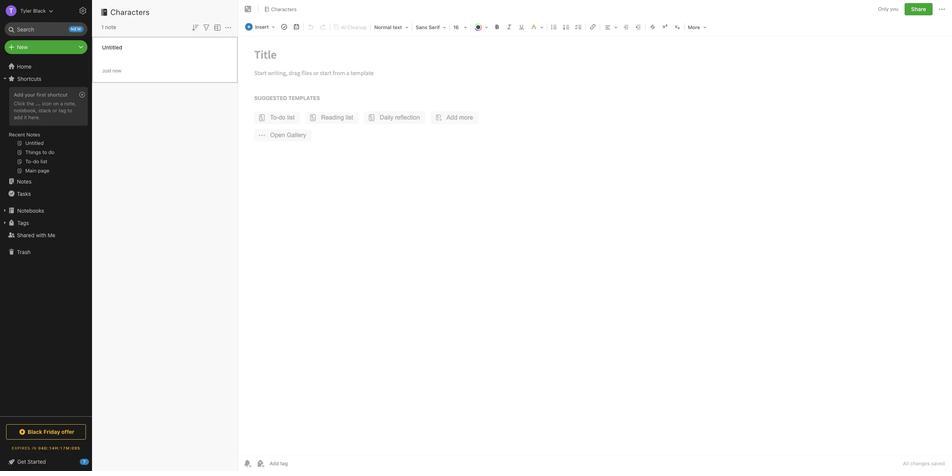 Task type: locate. For each thing, give the bounding box(es) containing it.
shortcuts
[[17, 75, 41, 82]]

icon
[[42, 101, 52, 107]]

16
[[454, 24, 459, 30]]

black friday offer
[[28, 429, 74, 436]]

1 vertical spatial more actions image
[[224, 23, 233, 32]]

group containing add your first shortcut
[[0, 85, 92, 178]]

recent
[[9, 132, 25, 138]]

tree
[[0, 60, 92, 416]]

0 vertical spatial more actions image
[[938, 5, 947, 14]]

add a reminder image
[[243, 459, 252, 469]]

0 horizontal spatial more actions field
[[224, 22, 233, 32]]

with
[[36, 232, 46, 239]]

superscript image
[[660, 21, 671, 32]]

More actions field
[[938, 3, 947, 15], [224, 22, 233, 32]]

expand notebooks image
[[2, 208, 8, 214]]

expires
[[12, 446, 30, 451]]

Font family field
[[413, 21, 449, 33]]

black inside account field
[[33, 7, 46, 14]]

04d:14h:17m:09s
[[38, 446, 80, 451]]

new search field
[[10, 22, 84, 36]]

View options field
[[211, 22, 222, 32]]

tags
[[17, 220, 29, 226]]

insert
[[255, 24, 269, 30]]

notes up the tasks
[[17, 178, 32, 185]]

Note Editor text field
[[238, 37, 952, 456]]

1 horizontal spatial more actions field
[[938, 3, 947, 15]]

add tag image
[[256, 459, 265, 469]]

only
[[879, 6, 890, 12]]

black friday offer button
[[6, 425, 86, 440]]

black
[[33, 7, 46, 14], [28, 429, 42, 436]]

group inside tree
[[0, 85, 92, 178]]

first
[[37, 92, 46, 98]]

more actions image right the view options field
[[224, 23, 233, 32]]

More field
[[686, 21, 710, 33]]

Account field
[[0, 3, 53, 18]]

untitled
[[102, 44, 122, 50]]

more actions field right the view options field
[[224, 22, 233, 32]]

notes link
[[0, 175, 92, 188]]

Search text field
[[10, 22, 82, 36]]

click the ...
[[14, 101, 41, 107]]

more actions field right share button
[[938, 3, 947, 15]]

0 vertical spatial black
[[33, 7, 46, 14]]

more
[[689, 24, 701, 30]]

indent image
[[621, 21, 632, 32]]

or
[[52, 107, 57, 114]]

characters
[[271, 6, 297, 12], [111, 8, 150, 17]]

Alignment field
[[601, 21, 621, 33]]

7
[[83, 460, 86, 465]]

note window element
[[238, 0, 952, 472]]

home
[[17, 63, 32, 70]]

black right tyler
[[33, 7, 46, 14]]

click to collapse image
[[89, 458, 95, 467]]

tags button
[[0, 217, 92, 229]]

group
[[0, 85, 92, 178]]

1 vertical spatial more actions field
[[224, 22, 233, 32]]

new button
[[5, 40, 88, 54]]

...
[[36, 101, 41, 107]]

0 vertical spatial more actions field
[[938, 3, 947, 15]]

more actions image right share button
[[938, 5, 947, 14]]

a
[[60, 101, 63, 107]]

new
[[71, 26, 81, 31]]

sans
[[416, 24, 428, 30]]

notes right recent
[[26, 132, 40, 138]]

text
[[393, 24, 402, 30]]

Add filters field
[[202, 22, 211, 32]]

Insert field
[[243, 21, 278, 32]]

serif
[[429, 24, 440, 30]]

0 horizontal spatial more actions image
[[224, 23, 233, 32]]

saved
[[932, 461, 946, 467]]

1 horizontal spatial more actions image
[[938, 5, 947, 14]]

sans serif
[[416, 24, 440, 30]]

new
[[17, 44, 28, 50]]

trash link
[[0, 246, 92, 258]]

shared with me link
[[0, 229, 92, 241]]

normal text
[[375, 24, 402, 30]]

recent notes
[[9, 132, 40, 138]]

1 horizontal spatial characters
[[271, 6, 297, 12]]

Add tag field
[[269, 461, 327, 468]]

black up in
[[28, 429, 42, 436]]

notes
[[26, 132, 40, 138], [17, 178, 32, 185]]

notebook,
[[14, 107, 37, 114]]

black inside popup button
[[28, 429, 42, 436]]

1 vertical spatial black
[[28, 429, 42, 436]]

tyler
[[20, 7, 32, 14]]

0 horizontal spatial characters
[[111, 8, 150, 17]]

0 vertical spatial notes
[[26, 132, 40, 138]]

more actions image
[[938, 5, 947, 14], [224, 23, 233, 32]]

normal
[[375, 24, 392, 30]]

Heading level field
[[372, 21, 411, 33]]

Help and Learning task checklist field
[[0, 456, 92, 469]]

calendar event image
[[291, 21, 302, 32]]

characters up task "image"
[[271, 6, 297, 12]]

characters up note
[[111, 8, 150, 17]]



Task type: vqa. For each thing, say whether or not it's contained in the screenshot.
2nd row from the bottom
no



Task type: describe. For each thing, give the bounding box(es) containing it.
add
[[14, 114, 23, 120]]

note,
[[64, 101, 76, 107]]

only you
[[879, 6, 899, 12]]

tasks
[[17, 191, 31, 197]]

checklist image
[[574, 21, 585, 32]]

outdent image
[[634, 21, 644, 32]]

strikethrough image
[[648, 21, 659, 32]]

add your first shortcut
[[14, 92, 68, 98]]

on
[[53, 101, 59, 107]]

tyler black
[[20, 7, 46, 14]]

Font color field
[[472, 21, 491, 33]]

note list element
[[92, 0, 238, 472]]

shortcut
[[47, 92, 68, 98]]

tasks button
[[0, 188, 92, 200]]

you
[[891, 6, 899, 12]]

share
[[912, 6, 927, 12]]

all changes saved
[[904, 461, 946, 467]]

1
[[101, 24, 104, 30]]

underline image
[[517, 21, 527, 32]]

now
[[113, 68, 122, 74]]

bulleted list image
[[549, 21, 560, 32]]

trash
[[17, 249, 31, 255]]

shared
[[17, 232, 34, 239]]

notes inside 'group'
[[26, 132, 40, 138]]

it
[[24, 114, 27, 120]]

expires in 04d:14h:17m:09s
[[12, 446, 80, 451]]

add
[[14, 92, 23, 98]]

Highlight field
[[528, 21, 547, 33]]

expand tags image
[[2, 220, 8, 226]]

characters inside button
[[271, 6, 297, 12]]

notebooks link
[[0, 205, 92, 217]]

icon on a note, notebook, stack or tag to add it here.
[[14, 101, 76, 120]]

in
[[32, 446, 37, 451]]

Sort options field
[[191, 22, 200, 32]]

bold image
[[492, 21, 503, 32]]

offer
[[61, 429, 74, 436]]

stack
[[39, 107, 51, 114]]

just
[[102, 68, 111, 74]]

get
[[17, 459, 26, 466]]

expand note image
[[244, 5, 253, 14]]

italic image
[[504, 21, 515, 32]]

Font size field
[[451, 21, 470, 33]]

settings image
[[78, 6, 88, 15]]

add filters image
[[202, 23, 211, 32]]

to
[[68, 107, 72, 114]]

your
[[25, 92, 35, 98]]

1 note
[[101, 24, 116, 30]]

notebooks
[[17, 207, 44, 214]]

characters inside note list element
[[111, 8, 150, 17]]

shortcuts button
[[0, 73, 92, 85]]

insert link image
[[588, 21, 599, 32]]

friday
[[44, 429, 60, 436]]

task image
[[279, 21, 290, 32]]

tag
[[59, 107, 66, 114]]

characters button
[[262, 4, 300, 15]]

changes
[[911, 461, 931, 467]]

the
[[27, 101, 34, 107]]

get started
[[17, 459, 46, 466]]

tree containing home
[[0, 60, 92, 416]]

home link
[[0, 60, 92, 73]]

just now
[[102, 68, 122, 74]]

more actions field inside note list element
[[224, 22, 233, 32]]

me
[[48, 232, 55, 239]]

numbered list image
[[562, 21, 572, 32]]

here.
[[28, 114, 40, 120]]

shared with me
[[17, 232, 55, 239]]

note
[[105, 24, 116, 30]]

click
[[14, 101, 25, 107]]

started
[[28, 459, 46, 466]]

share button
[[905, 3, 934, 15]]

all
[[904, 461, 910, 467]]

subscript image
[[672, 21, 683, 32]]

1 vertical spatial notes
[[17, 178, 32, 185]]



